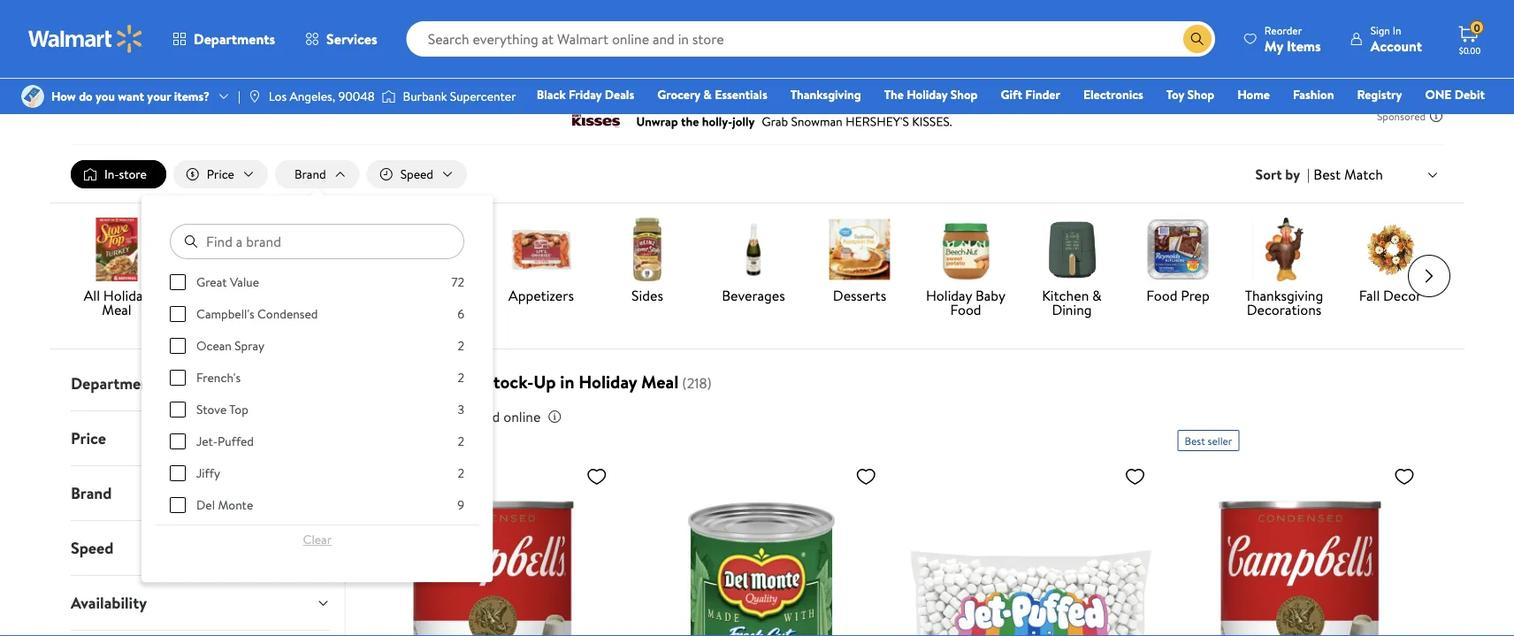 Task type: vqa. For each thing, say whether or not it's contained in the screenshot.
'can'
no



Task type: locate. For each thing, give the bounding box(es) containing it.
stock- up online
[[484, 369, 534, 394]]

2 up 3
[[458, 369, 465, 386]]

baby
[[976, 286, 1006, 305]]

& for frozen
[[449, 286, 458, 305]]

1 horizontal spatial brand
[[295, 165, 326, 183]]

thanksgiving pantry stock-up image
[[297, 218, 361, 281]]

& right fresh
[[449, 286, 458, 305]]

beverages link
[[708, 218, 800, 306]]

up up black
[[522, 65, 538, 82]]

Find a brand search field
[[170, 224, 465, 259]]

kitchen & dining image
[[1040, 218, 1104, 281]]

1 horizontal spatial &
[[704, 86, 712, 103]]

departments inside dropdown button
[[71, 373, 162, 395]]

availability tab
[[57, 576, 344, 630]]

speed button down del
[[57, 521, 344, 575]]

None checkbox
[[170, 338, 186, 354], [170, 370, 186, 386], [170, 402, 186, 418], [170, 338, 186, 354], [170, 370, 186, 386], [170, 402, 186, 418]]

1 horizontal spatial  image
[[248, 89, 262, 104]]

0 vertical spatial departments
[[194, 29, 275, 49]]

2 campbell's condensed cream of mushroom soup, 10.5 oz can image from the left
[[1178, 458, 1422, 636]]

one debit link
[[1418, 85, 1493, 104]]

None checkbox
[[170, 274, 186, 290], [170, 306, 186, 322], [170, 434, 186, 449], [170, 465, 186, 481], [170, 497, 186, 513], [170, 274, 186, 290], [170, 306, 186, 322], [170, 434, 186, 449], [170, 465, 186, 481], [170, 497, 186, 513]]

2 down 6
[[458, 337, 465, 354]]

speed inside sort and filter section element
[[400, 165, 433, 183]]

/ up angeles,
[[307, 65, 311, 82]]

0 vertical spatial grocery
[[166, 65, 210, 82]]

2 vertical spatial price
[[71, 427, 106, 449]]

 image
[[21, 85, 44, 108], [248, 89, 262, 104]]

1 vertical spatial pantry
[[288, 286, 328, 305]]

food
[[71, 65, 98, 82], [272, 65, 300, 82], [1147, 286, 1178, 305], [950, 300, 982, 319]]

clear button
[[170, 526, 465, 554]]

0 horizontal spatial meal
[[102, 300, 132, 319]]

up left in
[[534, 369, 556, 394]]

thanksgiving down the walmart site-wide search box
[[791, 86, 861, 103]]

0 horizontal spatial price
[[71, 427, 106, 449]]

2 up 9
[[458, 465, 465, 482]]

|
[[238, 88, 240, 105], [1308, 165, 1310, 184]]

/
[[105, 65, 110, 82], [217, 65, 222, 82], [307, 65, 311, 82], [395, 65, 399, 82]]

/ right holiday meal "link"
[[395, 65, 399, 82]]

electronics
[[1084, 86, 1144, 103]]

stock- up supercenter
[[488, 65, 522, 82]]

speed button up thanksgiving fresh & frozen produce image on the top of the page
[[367, 160, 467, 189]]

in-store button
[[71, 160, 166, 189]]

desserts
[[833, 286, 887, 305]]

0 vertical spatial up
[[522, 65, 538, 82]]

0 horizontal spatial best
[[1185, 433, 1205, 448]]

departments inside popup button
[[194, 29, 275, 49]]

best left the seller
[[1185, 433, 1205, 448]]

friday
[[569, 86, 602, 103]]

grocery
[[166, 65, 210, 82], [657, 86, 701, 103]]

0 vertical spatial brand
[[295, 165, 326, 183]]

holiday pantry stock-up link
[[406, 65, 538, 82]]

best seller
[[1185, 433, 1233, 448]]

1 vertical spatial thanksgiving
[[1245, 286, 1324, 305]]

& left essentials
[[704, 86, 712, 103]]

2 vertical spatial pantry
[[429, 369, 480, 394]]

1 vertical spatial brand
[[71, 482, 112, 504]]

jet-puffed mini marshmallows, 10 oz bag image
[[909, 458, 1153, 636]]

& for dining
[[1093, 286, 1102, 305]]

9
[[458, 496, 465, 514]]

shop right toy
[[1188, 86, 1215, 103]]

sponsored
[[1377, 108, 1426, 123]]

1 vertical spatial speed
[[71, 537, 114, 559]]

kitchen & dining link
[[1026, 218, 1118, 320]]

3 2 from the top
[[458, 433, 465, 450]]

1 vertical spatial up
[[534, 369, 556, 394]]

in-
[[104, 165, 119, 183]]

0 horizontal spatial  image
[[21, 85, 44, 108]]

stove
[[197, 401, 227, 418]]

2 horizontal spatial price
[[367, 407, 398, 426]]

burbank
[[403, 88, 447, 105]]

0 horizontal spatial thanksgiving
[[791, 86, 861, 103]]

1 horizontal spatial grocery
[[657, 86, 701, 103]]

thanksgiving link
[[783, 85, 869, 104]]

one debit walmart+
[[1425, 86, 1485, 128]]

brand tab
[[57, 466, 344, 520]]

thanksgiving
[[791, 86, 861, 103], [1245, 286, 1324, 305]]

1 horizontal spatial price
[[207, 165, 234, 183]]

brand inside brand tab
[[71, 482, 112, 504]]

2 2 from the top
[[458, 369, 465, 386]]

 image left how
[[21, 85, 44, 108]]

decor
[[1384, 286, 1422, 305]]

1 horizontal spatial departments
[[194, 29, 275, 49]]

price button
[[173, 160, 268, 189], [57, 411, 344, 465]]

sort and filter section element
[[50, 146, 1465, 203]]

online
[[504, 407, 541, 426]]

los
[[269, 88, 287, 105]]

holiday right all
[[103, 286, 150, 305]]

0 horizontal spatial brand
[[71, 482, 112, 504]]

thanksgiving inside thanksgiving decorations link
[[1245, 286, 1324, 305]]

1 horizontal spatial |
[[1308, 165, 1310, 184]]

1 horizontal spatial campbell's condensed cream of mushroom soup, 10.5 oz can image
[[1178, 458, 1422, 636]]

departments down all holiday meal
[[71, 373, 162, 395]]

departments button
[[57, 357, 344, 411]]

thanksgiving inside thanksgiving link
[[791, 86, 861, 103]]

in
[[1393, 23, 1402, 38]]

pantry up 3
[[429, 369, 480, 394]]

1 vertical spatial grocery
[[657, 86, 701, 103]]

1 vertical spatial stock-
[[331, 286, 370, 305]]

 image left los
[[248, 89, 262, 104]]

1 horizontal spatial meal
[[362, 65, 388, 82]]

 image
[[382, 88, 396, 105]]

/ right food link
[[105, 65, 110, 82]]

dishes
[[219, 286, 260, 305]]

& inside kitchen & dining
[[1093, 286, 1102, 305]]

availability
[[71, 592, 147, 614]]

holiday left baby
[[926, 286, 972, 305]]

seasonal grocery link
[[117, 65, 210, 82]]

1 campbell's condensed cream of mushroom soup, 10.5 oz can image from the left
[[370, 458, 615, 636]]

| down holiday food link
[[238, 88, 240, 105]]

stock- down thanksgiving pantry stock-up "image"
[[331, 286, 370, 305]]

shop inside "link"
[[1188, 86, 1215, 103]]

shop left gift
[[951, 86, 978, 103]]

1 vertical spatial meal
[[102, 300, 132, 319]]

you
[[96, 88, 115, 105]]

| right by
[[1308, 165, 1310, 184]]

pantry down thanksgiving pantry stock-up "image"
[[288, 286, 328, 305]]

& inside fresh & frozen produce
[[449, 286, 458, 305]]

puffed
[[218, 433, 254, 450]]

meal left (218)
[[641, 369, 679, 394]]

0 vertical spatial price button
[[173, 160, 268, 189]]

0 vertical spatial speed
[[400, 165, 433, 183]]

food prep image
[[1146, 218, 1210, 281]]

account
[[1371, 36, 1422, 55]]

thanksgiving down thanksgiving decorations image
[[1245, 286, 1324, 305]]

speed button
[[367, 160, 467, 189], [57, 521, 344, 575]]

departments tab
[[57, 357, 344, 411]]

spray
[[235, 337, 265, 354]]

thanksgiving for thanksgiving
[[791, 86, 861, 103]]

value
[[230, 273, 259, 291]]

tab
[[57, 631, 344, 636]]

shop
[[951, 86, 978, 103], [1188, 86, 1215, 103]]

brand inside sort and filter section element
[[295, 165, 326, 183]]

best inside dropdown button
[[1314, 164, 1341, 184]]

fall decor
[[1359, 286, 1422, 305]]

0 vertical spatial stock-
[[488, 65, 522, 82]]

0 horizontal spatial speed
[[71, 537, 114, 559]]

group containing great value
[[170, 273, 465, 636]]

holiday up los
[[229, 65, 269, 82]]

Search search field
[[407, 21, 1215, 57]]

meal
[[362, 65, 388, 82], [102, 300, 132, 319], [641, 369, 679, 394]]

food up los
[[272, 65, 300, 82]]

0 horizontal spatial departments
[[71, 373, 162, 395]]

1 horizontal spatial thanksgiving
[[1245, 286, 1324, 305]]

speed up availability
[[71, 537, 114, 559]]

toy
[[1167, 86, 1185, 103]]

1 vertical spatial speed button
[[57, 521, 344, 575]]

holiday right the the
[[907, 86, 948, 103]]

thanksgiving main dishes image
[[191, 218, 255, 281]]

stock-
[[488, 65, 522, 82], [331, 286, 370, 305], [484, 369, 534, 394]]

2 horizontal spatial meal
[[641, 369, 679, 394]]

decorations
[[1247, 300, 1322, 319]]

1 horizontal spatial speed button
[[367, 160, 467, 189]]

sign in to add to favorites list, campbell's condensed cream of mushroom soup, 10.5 oz can image
[[1394, 465, 1415, 488]]

1 horizontal spatial best
[[1314, 164, 1341, 184]]

fresh & frozen produce link
[[389, 218, 481, 334]]

meal right all
[[102, 300, 132, 319]]

0 horizontal spatial campbell's condensed cream of mushroom soup, 10.5 oz can image
[[370, 458, 615, 636]]

thanksgiving beverages image
[[722, 218, 786, 281]]

jet-puffed
[[197, 433, 254, 450]]

& right the 'dining' on the right
[[1093, 286, 1102, 305]]

holiday
[[229, 65, 269, 82], [319, 65, 359, 82], [406, 65, 447, 82], [907, 86, 948, 103], [103, 286, 150, 305], [926, 286, 972, 305], [367, 369, 425, 394], [579, 369, 637, 394]]

departments
[[194, 29, 275, 49], [71, 373, 162, 395]]

1 vertical spatial best
[[1185, 433, 1205, 448]]

0 vertical spatial |
[[238, 88, 240, 105]]

price tab
[[57, 411, 344, 465]]

supercenter
[[450, 88, 516, 105]]

4 2 from the top
[[458, 465, 465, 482]]

great
[[197, 273, 227, 291]]

2 shop from the left
[[1188, 86, 1215, 103]]

jiffy
[[197, 465, 221, 482]]

90048
[[338, 88, 375, 105]]

0 horizontal spatial shop
[[951, 86, 978, 103]]

all thanksgiving image
[[85, 218, 149, 281]]

sort
[[1256, 165, 1282, 184]]

0 horizontal spatial &
[[449, 286, 458, 305]]

2 down purchased on the left bottom of page
[[458, 433, 465, 450]]

1 vertical spatial |
[[1308, 165, 1310, 184]]

pantry up burbank supercenter
[[450, 65, 485, 82]]

0 vertical spatial thanksgiving
[[791, 86, 861, 103]]

brand button
[[275, 160, 360, 189], [57, 466, 344, 520]]

by
[[1286, 165, 1300, 184]]

holiday baby food link
[[920, 218, 1012, 320]]

1 vertical spatial price button
[[57, 411, 344, 465]]

/ down departments popup button
[[217, 65, 222, 82]]

meal up 90048
[[362, 65, 388, 82]]

reorder my items
[[1265, 23, 1321, 55]]

campbell's condensed cream of mushroom soup, 10.5 oz can image
[[370, 458, 615, 636], [1178, 458, 1422, 636]]

top
[[230, 401, 249, 418]]

2
[[458, 337, 465, 354], [458, 369, 465, 386], [458, 433, 465, 450], [458, 465, 465, 482]]

2 vertical spatial meal
[[641, 369, 679, 394]]

best right by
[[1314, 164, 1341, 184]]

0 vertical spatial speed button
[[367, 160, 467, 189]]

0 vertical spatial brand button
[[275, 160, 360, 189]]

1 horizontal spatial speed
[[400, 165, 433, 183]]

grocery up items?
[[166, 65, 210, 82]]

desserts link
[[814, 218, 906, 306]]

1 horizontal spatial shop
[[1188, 86, 1215, 103]]

1 vertical spatial departments
[[71, 373, 162, 395]]

when
[[401, 407, 434, 426]]

sign in to add to favorites list, jet-puffed mini marshmallows, 10 oz bag image
[[1125, 465, 1146, 488]]

clear
[[303, 531, 332, 548]]

1 2 from the top
[[458, 337, 465, 354]]

kitchen
[[1042, 286, 1089, 305]]

food up do
[[71, 65, 98, 82]]

grocery right deals
[[657, 86, 701, 103]]

campbell's
[[197, 305, 255, 323]]

group
[[170, 273, 465, 636]]

departments up holiday food link
[[194, 29, 275, 49]]

gift
[[1001, 86, 1023, 103]]

how
[[51, 88, 76, 105]]

speed up thanksgiving fresh & frozen produce image on the top of the page
[[400, 165, 433, 183]]

0 vertical spatial best
[[1314, 164, 1341, 184]]

services
[[326, 29, 377, 49]]

holiday up los angeles, 90048
[[319, 65, 359, 82]]

best for best seller
[[1185, 433, 1205, 448]]

main dishes link
[[177, 218, 269, 306]]

holiday inside holiday baby food
[[926, 286, 972, 305]]

food down holiday baby food image
[[950, 300, 982, 319]]

2 horizontal spatial &
[[1093, 286, 1102, 305]]

services button
[[290, 18, 392, 60]]

in-store
[[104, 165, 147, 183]]

price inside sort and filter section element
[[207, 165, 234, 183]]

del
[[197, 496, 215, 514]]

Walmart Site-Wide search field
[[407, 21, 1215, 57]]

holiday pantry stock-up in holiday meal (218)
[[367, 369, 712, 394]]

0 vertical spatial price
[[207, 165, 234, 183]]



Task type: describe. For each thing, give the bounding box(es) containing it.
essentials
[[715, 86, 768, 103]]

beverages
[[722, 286, 785, 305]]

speed button inside sort and filter section element
[[367, 160, 467, 189]]

del monte
[[197, 496, 254, 514]]

 image for los
[[248, 89, 262, 104]]

thanksgiving decorations link
[[1238, 218, 1330, 320]]

french's
[[197, 369, 241, 386]]

thanksgiving for thanksgiving decorations
[[1245, 286, 1324, 305]]

stove top
[[197, 401, 249, 418]]

debit
[[1455, 86, 1485, 103]]

thanksgiving sides image
[[616, 218, 679, 281]]

ocean spray
[[197, 337, 265, 354]]

seasonal
[[117, 65, 163, 82]]

ocean
[[197, 337, 232, 354]]

thanksgiving decorations image
[[1253, 218, 1316, 281]]

condensed
[[258, 305, 318, 323]]

pantry stock- up
[[288, 286, 370, 319]]

toy shop
[[1167, 86, 1215, 103]]

the
[[884, 86, 904, 103]]

jet-
[[197, 433, 218, 450]]

campbell's condensed cream of mushroom soup, 10.5 oz can image for sign in to add to favorites list, campbell's condensed cream of mushroom soup, 10.5 oz can icon
[[370, 458, 615, 636]]

produce
[[410, 314, 461, 334]]

availability button
[[57, 576, 344, 630]]

holiday meal link
[[319, 65, 388, 82]]

items
[[1287, 36, 1321, 55]]

registry link
[[1349, 85, 1410, 104]]

next slide for chipmodulewithimages list image
[[1408, 255, 1451, 297]]

fresh
[[412, 286, 446, 305]]

1 / from the left
[[105, 65, 110, 82]]

4 / from the left
[[395, 65, 399, 82]]

fall
[[1359, 286, 1380, 305]]

72
[[452, 273, 465, 291]]

all
[[84, 286, 100, 305]]

sign in to add to favorites list, campbell's condensed cream of mushroom soup, 10.5 oz can image
[[586, 465, 608, 488]]

price inside tab
[[71, 427, 106, 449]]

1 vertical spatial brand button
[[57, 466, 344, 520]]

burbank supercenter
[[403, 88, 516, 105]]

home link
[[1230, 85, 1278, 104]]

6
[[458, 305, 465, 323]]

fashion link
[[1285, 85, 1342, 104]]

fresh & frozen produce
[[410, 286, 461, 334]]

thanksgiving fresh & frozen produce image
[[403, 218, 467, 281]]

0
[[1474, 20, 1481, 35]]

fall decor link
[[1345, 218, 1437, 306]]

toy shop link
[[1159, 85, 1223, 104]]

holiday up when
[[367, 369, 425, 394]]

holiday food link
[[229, 65, 300, 82]]

2 for ocean spray
[[458, 337, 465, 354]]

(218)
[[682, 373, 712, 393]]

home
[[1238, 86, 1270, 103]]

brand button inside sort and filter section element
[[275, 160, 360, 189]]

pantry inside 'pantry stock- up'
[[288, 286, 328, 305]]

your
[[147, 88, 171, 105]]

departments button
[[157, 18, 290, 60]]

food / seasonal grocery / holiday food / holiday meal / holiday pantry stock-up
[[71, 65, 538, 82]]

reorder
[[1265, 23, 1302, 38]]

2 for jiffy
[[458, 465, 465, 482]]

sign
[[1371, 23, 1390, 38]]

in
[[560, 369, 575, 394]]

walmart+
[[1432, 111, 1485, 128]]

sign in to add to favorites list, del monte cut green beans canned vegetables, 14.5 oz can image
[[856, 465, 877, 488]]

2 for jet-puffed
[[458, 433, 465, 450]]

match
[[1345, 164, 1384, 184]]

0 vertical spatial meal
[[362, 65, 388, 82]]

electronics link
[[1076, 85, 1152, 104]]

stock- inside 'pantry stock- up'
[[331, 286, 370, 305]]

do
[[79, 88, 93, 105]]

grocery & essentials link
[[650, 85, 776, 104]]

frozen
[[415, 300, 456, 319]]

2 for french's
[[458, 369, 465, 386]]

ad disclaimer and feedback for skylinedisplayad image
[[1430, 109, 1444, 123]]

0 horizontal spatial |
[[238, 88, 240, 105]]

holiday baby food image
[[934, 218, 998, 281]]

dining
[[1052, 300, 1092, 319]]

food left prep
[[1147, 286, 1178, 305]]

legal information image
[[548, 410, 562, 424]]

grocery & essentials
[[657, 86, 768, 103]]

fall decor image
[[1359, 218, 1422, 281]]

holiday up "burbank"
[[406, 65, 447, 82]]

the holiday shop
[[884, 86, 978, 103]]

thanksgiving desserts image
[[828, 218, 892, 281]]

want
[[118, 88, 144, 105]]

the holiday shop link
[[876, 85, 986, 104]]

thanksgiving appetizers image
[[510, 218, 573, 281]]

monte
[[218, 496, 254, 514]]

speed tab
[[57, 521, 344, 575]]

2 / from the left
[[217, 65, 222, 82]]

food link
[[71, 65, 98, 82]]

campbell's condensed
[[197, 305, 318, 323]]

angeles,
[[290, 88, 335, 105]]

walmart image
[[28, 25, 143, 53]]

$0.00
[[1459, 44, 1481, 56]]

best match button
[[1310, 163, 1444, 186]]

my
[[1265, 36, 1284, 55]]

1 shop from the left
[[951, 86, 978, 103]]

deals
[[605, 86, 634, 103]]

3 / from the left
[[307, 65, 311, 82]]

meal inside all holiday meal
[[102, 300, 132, 319]]

sides
[[632, 286, 663, 305]]

speed inside tab
[[71, 537, 114, 559]]

| inside sort and filter section element
[[1308, 165, 1310, 184]]

pantry stock- up link
[[283, 218, 375, 320]]

black friday deals
[[537, 86, 634, 103]]

items?
[[174, 88, 210, 105]]

& for essentials
[[704, 86, 712, 103]]

0 horizontal spatial grocery
[[166, 65, 210, 82]]

0 vertical spatial pantry
[[450, 65, 485, 82]]

los angeles, 90048
[[269, 88, 375, 105]]

appetizers
[[509, 286, 574, 305]]

gift finder link
[[993, 85, 1069, 104]]

1 vertical spatial price
[[367, 407, 398, 426]]

holiday baby food
[[926, 286, 1006, 319]]

sort by |
[[1256, 165, 1310, 184]]

holiday right in
[[579, 369, 637, 394]]

walmart+ link
[[1425, 110, 1493, 129]]

campbell's condensed cream of mushroom soup, 10.5 oz can image for sign in to add to favorites list, campbell's condensed cream of mushroom soup, 10.5 oz can image
[[1178, 458, 1422, 636]]

all holiday meal
[[84, 286, 150, 319]]

2 vertical spatial stock-
[[484, 369, 534, 394]]

prep
[[1181, 286, 1210, 305]]

holiday inside all holiday meal
[[103, 286, 150, 305]]

great value
[[197, 273, 259, 291]]

best for best match
[[1314, 164, 1341, 184]]

search icon image
[[1191, 32, 1205, 46]]

del monte cut green beans canned vegetables, 14.5 oz can image
[[639, 458, 884, 636]]

food inside holiday baby food
[[950, 300, 982, 319]]

black
[[537, 86, 566, 103]]

 image for how
[[21, 85, 44, 108]]

0 horizontal spatial speed button
[[57, 521, 344, 575]]

how do you want your items?
[[51, 88, 210, 105]]



